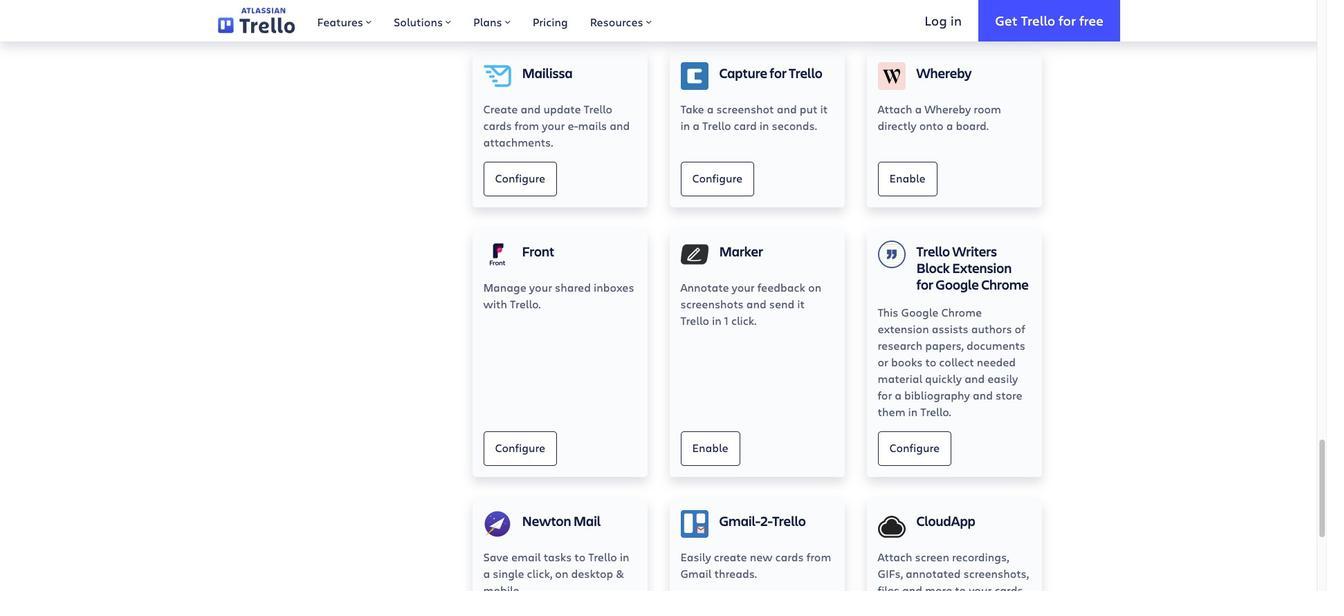 Task type: locate. For each thing, give the bounding box(es) containing it.
authors
[[972, 322, 1012, 336]]

shared
[[555, 280, 591, 295]]

cards down create
[[483, 118, 512, 133]]

resources button
[[579, 0, 663, 42]]

0 vertical spatial to
[[926, 355, 937, 369]]

pricing link
[[522, 0, 579, 42]]

cards inside 'easily create new cards from gmail threads.'
[[776, 550, 804, 565]]

and down collect
[[965, 372, 985, 386]]

1 vertical spatial whereby
[[925, 102, 971, 116]]

0 vertical spatial google
[[936, 275, 979, 294]]

whereby up onto
[[925, 102, 971, 116]]

a right onto
[[947, 118, 953, 133]]

configure for trello writers block extension for google chrome
[[890, 441, 940, 455]]

your inside the manage your shared inboxes with trello.
[[529, 280, 552, 295]]

0 vertical spatial whereby
[[917, 64, 972, 82]]

chrome
[[982, 275, 1029, 294], [942, 305, 982, 320]]

from up attachments.
[[515, 118, 539, 133]]

trello down screenshots
[[681, 313, 709, 328]]

for left free
[[1059, 11, 1076, 29]]

gmail-
[[719, 512, 761, 531]]

for up them at right
[[878, 388, 892, 403]]

0 vertical spatial enable link
[[878, 162, 938, 196]]

save email tasks to trello in a single click, on desktop & mobile.
[[483, 550, 630, 592]]

on
[[808, 280, 822, 295], [555, 567, 569, 581]]

resources
[[590, 15, 643, 29]]

1 horizontal spatial enable
[[890, 171, 926, 186]]

files
[[878, 583, 900, 592]]

cards
[[483, 118, 512, 133], [776, 550, 804, 565]]

to inside this google chrome extension assists authors of research papers, documents or books to collect needed material quickly and easily for a bibliography and store them in trello.
[[926, 355, 937, 369]]

chrome inside this google chrome extension assists authors of research papers, documents or books to collect needed material quickly and easily for a bibliography and store them in trello.
[[942, 305, 982, 320]]

trello up new
[[772, 512, 806, 531]]

your up click.
[[732, 280, 755, 295]]

on right feedback
[[808, 280, 822, 295]]

and down easily
[[973, 388, 993, 403]]

0 horizontal spatial to
[[575, 550, 586, 565]]

configure
[[495, 171, 545, 186], [692, 171, 743, 186], [495, 441, 545, 455], [890, 441, 940, 455]]

trello. down bibliography
[[921, 405, 951, 419]]

0 vertical spatial on
[[808, 280, 822, 295]]

trello. down manage on the left top of page
[[510, 297, 541, 311]]

1 horizontal spatial to
[[926, 355, 937, 369]]

1 vertical spatial from
[[807, 550, 831, 565]]

to right more
[[955, 583, 966, 592]]

google inside this google chrome extension assists authors of research papers, documents or books to collect needed material quickly and easily for a bibliography and store them in trello.
[[901, 305, 939, 320]]

it
[[821, 102, 828, 116], [798, 297, 805, 311]]

1 vertical spatial trello.
[[921, 405, 951, 419]]

whereby up attach a whereby room directly onto a board.
[[917, 64, 972, 82]]

and
[[521, 102, 541, 116], [777, 102, 797, 116], [610, 118, 630, 133], [747, 297, 767, 311], [965, 372, 985, 386], [973, 388, 993, 403], [903, 583, 923, 592]]

attach a whereby room directly onto a board.
[[878, 102, 1002, 133]]

1 vertical spatial enable
[[692, 441, 729, 455]]

trello left writers
[[917, 242, 950, 261]]

for inside 'get trello for free' link
[[1059, 11, 1076, 29]]

0 horizontal spatial it
[[798, 297, 805, 311]]

newton mail
[[522, 512, 601, 531]]

1 vertical spatial enable link
[[681, 432, 740, 466]]

google up extension
[[901, 305, 939, 320]]

and right create
[[521, 102, 541, 116]]

1 horizontal spatial trello.
[[921, 405, 951, 419]]

cards right new
[[776, 550, 804, 565]]

trello left card
[[703, 118, 731, 133]]

and up seconds.
[[777, 102, 797, 116]]

attach for cloudapp
[[878, 550, 913, 565]]

1 horizontal spatial it
[[821, 102, 828, 116]]

bibliography
[[905, 388, 970, 403]]

this google chrome extension assists authors of research papers, documents or books to collect needed material quickly and easily for a bibliography and store them in trello.
[[878, 305, 1026, 419]]

feedback
[[758, 280, 806, 295]]

recordings,
[[952, 550, 1009, 565]]

a
[[707, 102, 714, 116], [915, 102, 922, 116], [693, 118, 700, 133], [947, 118, 953, 133], [895, 388, 902, 403], [483, 567, 490, 581]]

1 vertical spatial on
[[555, 567, 569, 581]]

trello.
[[510, 297, 541, 311], [921, 405, 951, 419]]

and right mails
[[610, 118, 630, 133]]

1 vertical spatial cards
[[776, 550, 804, 565]]

trello up desktop
[[588, 550, 617, 565]]

attach
[[878, 102, 913, 116], [878, 550, 913, 565]]

0 horizontal spatial trello.
[[510, 297, 541, 311]]

take
[[681, 102, 704, 116]]

0 horizontal spatial from
[[515, 118, 539, 133]]

from right new
[[807, 550, 831, 565]]

chrome up assists
[[942, 305, 982, 320]]

1 vertical spatial it
[[798, 297, 805, 311]]

in right card
[[760, 118, 769, 133]]

in
[[951, 11, 962, 29], [681, 118, 690, 133], [760, 118, 769, 133], [712, 313, 722, 328], [908, 405, 918, 419], [620, 550, 630, 565]]

your inside create and update trello cards from your e-mails and attachments.
[[542, 118, 565, 133]]

quickly
[[925, 372, 962, 386]]

trello up put
[[789, 64, 823, 82]]

configure link
[[483, 162, 557, 196], [681, 162, 754, 196], [483, 432, 557, 466], [878, 432, 952, 466]]

trello
[[1021, 11, 1056, 29], [789, 64, 823, 82], [584, 102, 613, 116], [703, 118, 731, 133], [917, 242, 950, 261], [681, 313, 709, 328], [772, 512, 806, 531], [588, 550, 617, 565]]

log in link
[[908, 0, 979, 42]]

for
[[1059, 11, 1076, 29], [770, 64, 787, 82], [917, 275, 934, 294], [878, 388, 892, 403]]

1 vertical spatial chrome
[[942, 305, 982, 320]]

to up quickly
[[926, 355, 937, 369]]

in left "1"
[[712, 313, 722, 328]]

0 horizontal spatial enable
[[692, 441, 729, 455]]

&
[[616, 567, 624, 581]]

trello. inside the manage your shared inboxes with trello.
[[510, 297, 541, 311]]

on inside save email tasks to trello in a single click, on desktop & mobile.
[[555, 567, 569, 581]]

on down tasks
[[555, 567, 569, 581]]

attach up gifs,
[[878, 550, 913, 565]]

update
[[544, 102, 581, 116]]

threads.
[[715, 567, 757, 581]]

plans button
[[462, 0, 522, 42]]

attach inside attach screen recordings, gifs, annotated screenshots, files and more to your cards.
[[878, 550, 913, 565]]

2 attach from the top
[[878, 550, 913, 565]]

0 horizontal spatial cards
[[483, 118, 512, 133]]

extension
[[953, 259, 1012, 277]]

and inside attach screen recordings, gifs, annotated screenshots, files and more to your cards.
[[903, 583, 923, 592]]

attach inside attach a whereby room directly onto a board.
[[878, 102, 913, 116]]

configure link for mailissa
[[483, 162, 557, 196]]

1 vertical spatial attach
[[878, 550, 913, 565]]

1 attach from the top
[[878, 102, 913, 116]]

to inside save email tasks to trello in a single click, on desktop & mobile.
[[575, 550, 586, 565]]

your down update
[[542, 118, 565, 133]]

and up click.
[[747, 297, 767, 311]]

of
[[1015, 322, 1025, 336]]

a down save
[[483, 567, 490, 581]]

board.
[[956, 118, 989, 133]]

trello inside create and update trello cards from your e-mails and attachments.
[[584, 102, 613, 116]]

gmail
[[681, 567, 712, 581]]

send
[[769, 297, 795, 311]]

your down screenshots,
[[969, 583, 992, 592]]

0 horizontal spatial enable link
[[681, 432, 740, 466]]

0 vertical spatial cards
[[483, 118, 512, 133]]

1 horizontal spatial cards
[[776, 550, 804, 565]]

0 horizontal spatial on
[[555, 567, 569, 581]]

1 horizontal spatial from
[[807, 550, 831, 565]]

enable link
[[878, 162, 938, 196], [681, 432, 740, 466]]

and inside the take a screenshot and put it in a trello card in seconds.
[[777, 102, 797, 116]]

a down material
[[895, 388, 902, 403]]

create
[[483, 102, 518, 116]]

for up extension
[[917, 275, 934, 294]]

a inside save email tasks to trello in a single click, on desktop & mobile.
[[483, 567, 490, 581]]

papers,
[[926, 338, 964, 353]]

your left "shared"
[[529, 280, 552, 295]]

1 vertical spatial to
[[575, 550, 586, 565]]

enable
[[890, 171, 926, 186], [692, 441, 729, 455]]

attach screen recordings, gifs, annotated screenshots, files and more to your cards.
[[878, 550, 1029, 592]]

it right send at the right bottom of page
[[798, 297, 805, 311]]

trello up mails
[[584, 102, 613, 116]]

a inside this google chrome extension assists authors of research papers, documents or books to collect needed material quickly and easily for a bibliography and store them in trello.
[[895, 388, 902, 403]]

more
[[925, 583, 953, 592]]

marker
[[719, 242, 763, 261]]

in right them at right
[[908, 405, 918, 419]]

single
[[493, 567, 524, 581]]

0 vertical spatial it
[[821, 102, 828, 116]]

1 horizontal spatial enable link
[[878, 162, 938, 196]]

0 vertical spatial from
[[515, 118, 539, 133]]

in up '&' in the bottom of the page
[[620, 550, 630, 565]]

google down writers
[[936, 275, 979, 294]]

trello right get
[[1021, 11, 1056, 29]]

0 vertical spatial enable
[[890, 171, 926, 186]]

for right capture
[[770, 64, 787, 82]]

google
[[936, 275, 979, 294], [901, 305, 939, 320]]

attach up directly
[[878, 102, 913, 116]]

to up desktop
[[575, 550, 586, 565]]

configure link for front
[[483, 432, 557, 466]]

a up onto
[[915, 102, 922, 116]]

email
[[511, 550, 541, 565]]

2 horizontal spatial to
[[955, 583, 966, 592]]

extension
[[878, 322, 929, 336]]

mobile.
[[483, 583, 522, 592]]

your
[[542, 118, 565, 133], [529, 280, 552, 295], [732, 280, 755, 295], [969, 583, 992, 592]]

0 vertical spatial attach
[[878, 102, 913, 116]]

2-
[[761, 512, 773, 531]]

attachments.
[[483, 135, 553, 149]]

2 vertical spatial to
[[955, 583, 966, 592]]

chrome down writers
[[982, 275, 1029, 294]]

cards inside create and update trello cards from your e-mails and attachments.
[[483, 118, 512, 133]]

and right files
[[903, 583, 923, 592]]

with
[[483, 297, 507, 311]]

1 vertical spatial google
[[901, 305, 939, 320]]

click.
[[732, 313, 757, 328]]

0 vertical spatial chrome
[[982, 275, 1029, 294]]

1 horizontal spatial on
[[808, 280, 822, 295]]

0 vertical spatial trello.
[[510, 297, 541, 311]]

it right put
[[821, 102, 828, 116]]

directly
[[878, 118, 917, 133]]

configure link for trello writers block extension for google chrome
[[878, 432, 952, 466]]



Task type: vqa. For each thing, say whether or not it's contained in the screenshot.


Task type: describe. For each thing, give the bounding box(es) containing it.
trello inside the take a screenshot and put it in a trello card in seconds.
[[703, 118, 731, 133]]

e-
[[568, 118, 578, 133]]

capture for trello
[[719, 64, 823, 82]]

gmail-2-trello
[[719, 512, 806, 531]]

cards.
[[995, 583, 1026, 592]]

for inside this google chrome extension assists authors of research papers, documents or books to collect needed material quickly and easily for a bibliography and store them in trello.
[[878, 388, 892, 403]]

in right the log
[[951, 11, 962, 29]]

gifs,
[[878, 567, 903, 581]]

create and update trello cards from your e-mails and attachments.
[[483, 102, 630, 149]]

annotated
[[906, 567, 961, 581]]

cloudapp
[[917, 512, 976, 531]]

newton
[[522, 512, 571, 531]]

in inside annotate your feedback on screenshots and send it trello in 1 click.
[[712, 313, 722, 328]]

to inside attach screen recordings, gifs, annotated screenshots, files and more to your cards.
[[955, 583, 966, 592]]

assists
[[932, 322, 969, 336]]

a down take
[[693, 118, 700, 133]]

mailissa
[[522, 64, 573, 82]]

enable for whereby
[[890, 171, 926, 186]]

configure for capture for trello
[[692, 171, 743, 186]]

it inside the take a screenshot and put it in a trello card in seconds.
[[821, 102, 828, 116]]

trello inside save email tasks to trello in a single click, on desktop & mobile.
[[588, 550, 617, 565]]

easily
[[988, 372, 1018, 386]]

and inside annotate your feedback on screenshots and send it trello in 1 click.
[[747, 297, 767, 311]]

books
[[891, 355, 923, 369]]

seconds.
[[772, 118, 817, 133]]

tasks
[[544, 550, 572, 565]]

click,
[[527, 567, 553, 581]]

onto
[[920, 118, 944, 133]]

configure for mailissa
[[495, 171, 545, 186]]

it inside annotate your feedback on screenshots and send it trello in 1 click.
[[798, 297, 805, 311]]

research
[[878, 338, 923, 353]]

in inside this google chrome extension assists authors of research papers, documents or books to collect needed material quickly and easily for a bibliography and store them in trello.
[[908, 405, 918, 419]]

for inside trello writers block extension for google chrome
[[917, 275, 934, 294]]

in down take
[[681, 118, 690, 133]]

collect
[[939, 355, 974, 369]]

configure for front
[[495, 441, 545, 455]]

needed
[[977, 355, 1016, 369]]

your inside annotate your feedback on screenshots and send it trello in 1 click.
[[732, 280, 755, 295]]

store
[[996, 388, 1023, 403]]

annotate
[[681, 280, 729, 295]]

from inside create and update trello cards from your e-mails and attachments.
[[515, 118, 539, 133]]

free
[[1080, 11, 1104, 29]]

trello inside 'get trello for free' link
[[1021, 11, 1056, 29]]

card
[[734, 118, 757, 133]]

trello inside trello writers block extension for google chrome
[[917, 242, 950, 261]]

writers
[[953, 242, 997, 261]]

pricing
[[533, 15, 568, 29]]

trello. inside this google chrome extension assists authors of research papers, documents or books to collect needed material quickly and easily for a bibliography and store them in trello.
[[921, 405, 951, 419]]

material
[[878, 372, 923, 386]]

manage your shared inboxes with trello.
[[483, 280, 634, 311]]

desktop
[[571, 567, 613, 581]]

screenshots,
[[964, 567, 1029, 581]]

enable link for marker
[[681, 432, 740, 466]]

room
[[974, 102, 1002, 116]]

features
[[317, 15, 363, 29]]

get trello for free link
[[979, 0, 1121, 42]]

atlassian trello image
[[218, 8, 295, 34]]

solutions
[[394, 15, 443, 29]]

put
[[800, 102, 818, 116]]

whereby inside attach a whereby room directly onto a board.
[[925, 102, 971, 116]]

attach for whereby
[[878, 102, 913, 116]]

trello writers block extension for google chrome
[[917, 242, 1029, 294]]

mail
[[574, 512, 601, 531]]

screenshots
[[681, 297, 744, 311]]

this
[[878, 305, 899, 320]]

google inside trello writers block extension for google chrome
[[936, 275, 979, 294]]

solutions button
[[383, 0, 462, 42]]

inboxes
[[594, 280, 634, 295]]

plans
[[473, 15, 502, 29]]

annotate your feedback on screenshots and send it trello in 1 click.
[[681, 280, 822, 328]]

screenshot
[[717, 102, 774, 116]]

save
[[483, 550, 509, 565]]

from inside 'easily create new cards from gmail threads.'
[[807, 550, 831, 565]]

enable for marker
[[692, 441, 729, 455]]

trello inside annotate your feedback on screenshots and send it trello in 1 click.
[[681, 313, 709, 328]]

log
[[925, 11, 947, 29]]

front
[[522, 242, 554, 261]]

take a screenshot and put it in a trello card in seconds.
[[681, 102, 828, 133]]

create
[[714, 550, 747, 565]]

chrome inside trello writers block extension for google chrome
[[982, 275, 1029, 294]]

mails
[[578, 118, 607, 133]]

easily create new cards from gmail threads.
[[681, 550, 831, 581]]

get
[[995, 11, 1018, 29]]

in inside save email tasks to trello in a single click, on desktop & mobile.
[[620, 550, 630, 565]]

log in
[[925, 11, 962, 29]]

features button
[[306, 0, 383, 42]]

new
[[750, 550, 773, 565]]

get trello for free
[[995, 11, 1104, 29]]

documents
[[967, 338, 1026, 353]]

a right take
[[707, 102, 714, 116]]

or
[[878, 355, 889, 369]]

your inside attach screen recordings, gifs, annotated screenshots, files and more to your cards.
[[969, 583, 992, 592]]

enable link for whereby
[[878, 162, 938, 196]]

block
[[917, 259, 950, 277]]

easily
[[681, 550, 711, 565]]

capture
[[719, 64, 768, 82]]

on inside annotate your feedback on screenshots and send it trello in 1 click.
[[808, 280, 822, 295]]

1
[[725, 313, 729, 328]]

configure link for capture for trello
[[681, 162, 754, 196]]



